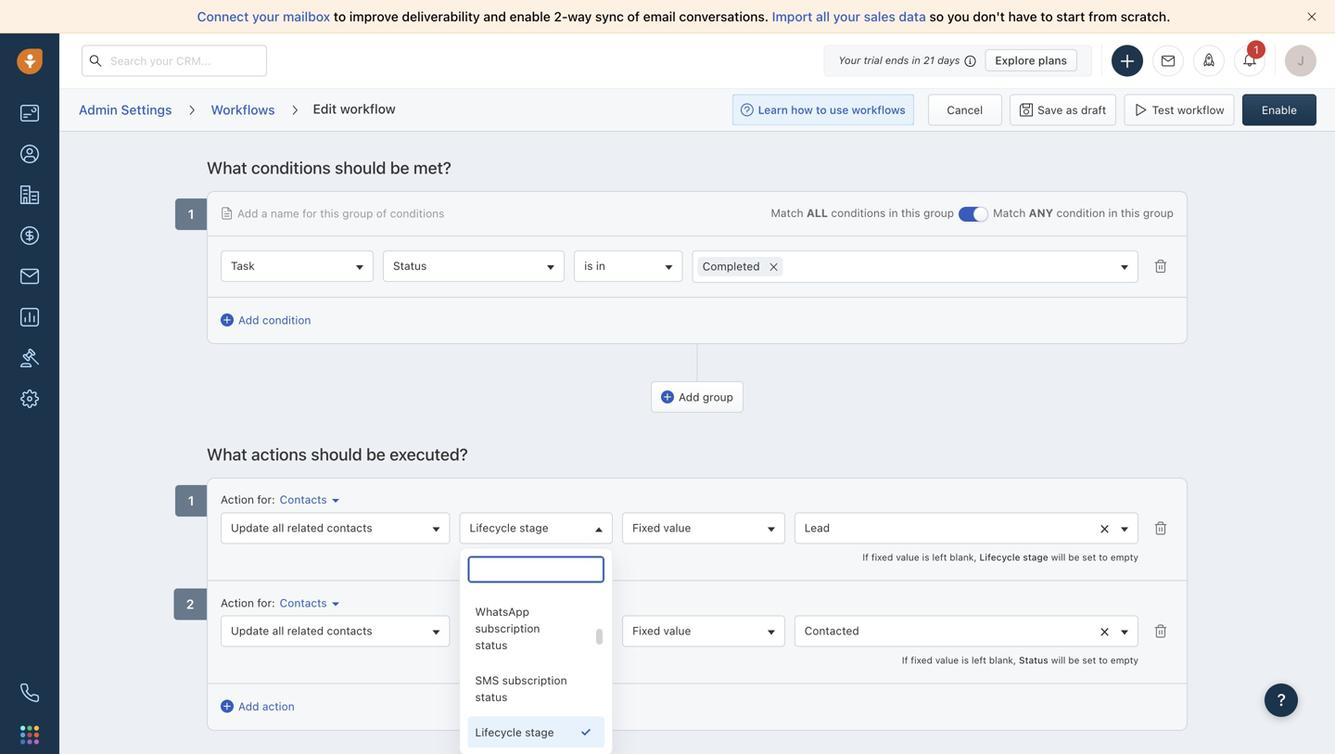 Task type: locate. For each thing, give the bounding box(es) containing it.
status down sms
[[475, 690, 508, 703]]

2 match from the left
[[994, 206, 1026, 219]]

1 vertical spatial is
[[923, 552, 930, 562]]

condition down task button
[[262, 314, 311, 327]]

1 update from the top
[[231, 521, 269, 534]]

update down actions
[[231, 521, 269, 534]]

workflow right test
[[1178, 103, 1225, 116]]

0 vertical spatial action for :
[[221, 493, 275, 506]]

0 vertical spatial lifecycle stage
[[470, 521, 549, 534]]

1 action for : from the top
[[221, 493, 275, 506]]

× inside the × button
[[769, 256, 779, 276]]

contacts for status
[[280, 596, 327, 609]]

group
[[924, 206, 955, 219], [1144, 206, 1174, 219], [343, 207, 373, 220], [703, 391, 734, 404]]

match for match all conditions in this group
[[771, 206, 804, 219]]

subscription for whatsapp
[[475, 622, 540, 635]]

1 horizontal spatial of
[[628, 9, 640, 24]]

None search field
[[468, 556, 605, 583]]

all down actions
[[272, 521, 284, 534]]

1 horizontal spatial condition
[[1057, 206, 1106, 219]]

this
[[902, 206, 921, 219], [1121, 206, 1140, 219], [320, 207, 339, 220]]

1 horizontal spatial your
[[834, 9, 861, 24]]

what down workflows link
[[207, 158, 247, 178]]

any
[[1029, 206, 1054, 219]]

1 fixed value button from the top
[[623, 512, 785, 544]]

is inside 'button'
[[585, 259, 593, 272]]

update up "add action" link
[[231, 624, 269, 637]]

2 what from the top
[[207, 444, 247, 464]]

lifecycle stage option
[[468, 716, 605, 748]]

your left sales
[[834, 9, 861, 24]]

test workflow button
[[1125, 94, 1235, 126]]

1 horizontal spatial left
[[972, 655, 987, 666]]

1 horizontal spatial this
[[902, 206, 921, 219]]

related for status
[[287, 624, 324, 637]]

your
[[252, 9, 280, 24], [834, 9, 861, 24]]

contacts button
[[275, 492, 340, 508], [275, 595, 340, 611]]

0 horizontal spatial your
[[252, 9, 280, 24]]

2 fixed value from the top
[[633, 624, 691, 637]]

1 vertical spatial contacts button
[[275, 595, 340, 611]]

0 vertical spatial all
[[816, 9, 830, 24]]

2 horizontal spatial status
[[1019, 655, 1049, 666]]

condition right any
[[1057, 206, 1106, 219]]

phone element
[[11, 674, 48, 711]]

0 vertical spatial empty
[[1111, 552, 1139, 562]]

1 contacts from the top
[[327, 521, 373, 534]]

what
[[207, 158, 247, 178], [207, 444, 247, 464]]

fixed value
[[633, 521, 691, 534], [633, 624, 691, 637]]

0 vertical spatial status
[[475, 638, 508, 651]]

workflow inside test workflow button
[[1178, 103, 1225, 116]]

fixed for contacted
[[911, 655, 933, 666]]

0 horizontal spatial is
[[585, 259, 593, 272]]

: for status
[[272, 596, 275, 609]]

1 contacts button from the top
[[275, 492, 340, 508]]

fixed value button for contacted
[[623, 616, 785, 647]]

1 vertical spatial :
[[272, 596, 275, 609]]

1 contacts from the top
[[280, 493, 327, 506]]

your trial ends in 21 days
[[839, 54, 960, 66]]

0 vertical spatial action
[[221, 493, 254, 506]]

related up action
[[287, 624, 324, 637]]

2 vertical spatial is
[[962, 655, 969, 666]]

2 vertical spatial all
[[272, 624, 284, 637]]

1 vertical spatial fixed
[[911, 655, 933, 666]]

status down whatsapp
[[475, 638, 508, 651]]

action for status
[[221, 596, 254, 609]]

0 vertical spatial of
[[628, 9, 640, 24]]

1 status from the top
[[475, 638, 508, 651]]

left for lead
[[933, 552, 947, 562]]

0 horizontal spatial fixed
[[872, 552, 894, 562]]

all up action
[[272, 624, 284, 637]]

2 horizontal spatial conditions
[[832, 206, 886, 219]]

1 related from the top
[[287, 521, 324, 534]]

1 vertical spatial subscription
[[502, 674, 567, 687]]

contacted
[[805, 624, 860, 637]]

2 status from the top
[[475, 690, 508, 703]]

Search your CRM... text field
[[82, 45, 267, 77]]

status inside the whatsapp subscription status
[[475, 638, 508, 651]]

1 horizontal spatial match
[[994, 206, 1026, 219]]

0 vertical spatial :
[[272, 493, 275, 506]]

1 horizontal spatial fixed
[[911, 655, 933, 666]]

empty
[[1111, 552, 1139, 562], [1111, 655, 1139, 666]]

1 horizontal spatial blank,
[[990, 655, 1017, 666]]

in for condition
[[1109, 206, 1118, 219]]

save as draft
[[1038, 103, 1107, 116]]

1 horizontal spatial workflow
[[1178, 103, 1225, 116]]

left
[[933, 552, 947, 562], [972, 655, 987, 666]]

edit
[[313, 101, 337, 116]]

2 fixed value button from the top
[[623, 616, 785, 647]]

1 vertical spatial related
[[287, 624, 324, 637]]

0 vertical spatial contacts button
[[275, 492, 340, 508]]

1 vertical spatial empty
[[1111, 655, 1139, 666]]

status for sms subscription status
[[475, 690, 508, 703]]

1 vertical spatial what
[[207, 444, 247, 464]]

update all related contacts down actions
[[231, 521, 373, 534]]

as
[[1066, 103, 1078, 116]]

fixed
[[633, 521, 661, 534], [633, 624, 661, 637]]

your left the mailbox
[[252, 9, 280, 24]]

should up add a name for this group of conditions
[[335, 158, 386, 178]]

related for lifecycle stage
[[287, 521, 324, 534]]

: for lifecycle stage
[[272, 493, 275, 506]]

connect your mailbox link
[[197, 9, 334, 24]]

what's new image
[[1203, 53, 1216, 66]]

0 horizontal spatial blank,
[[950, 552, 977, 562]]

2 update all related contacts from the top
[[231, 624, 373, 637]]

stage inside option
[[525, 726, 554, 739]]

all right import
[[816, 9, 830, 24]]

0 vertical spatial fixed value
[[633, 521, 691, 534]]

match for match any condition in this group
[[994, 206, 1026, 219]]

is for lead
[[923, 552, 930, 562]]

0 vertical spatial update all related contacts
[[231, 521, 373, 534]]

:
[[272, 493, 275, 506], [272, 596, 275, 609]]

0 vertical spatial update all related contacts button
[[221, 512, 450, 544]]

don't
[[973, 9, 1005, 24]]

0 vertical spatial contacts
[[327, 521, 373, 534]]

1 vertical spatial will
[[1052, 655, 1066, 666]]

fixed value for status
[[633, 624, 691, 637]]

1 vertical spatial left
[[972, 655, 987, 666]]

1 horizontal spatial conditions
[[390, 207, 445, 220]]

update all related contacts button for lifecycle stage
[[221, 512, 450, 544]]

freshworks switcher image
[[20, 726, 39, 744]]

should
[[335, 158, 386, 178], [311, 444, 362, 464]]

what actions should be executed?
[[207, 444, 468, 464]]

conversations.
[[679, 9, 769, 24]]

what for what conditions should be met?
[[207, 158, 247, 178]]

fixed for lifecycle stage
[[633, 521, 661, 534]]

1 action from the top
[[221, 493, 254, 506]]

explore
[[996, 54, 1036, 67]]

this for conditions
[[902, 206, 921, 219]]

1 vertical spatial all
[[272, 521, 284, 534]]

group for match any condition in this group
[[1144, 206, 1174, 219]]

0 vertical spatial stage
[[520, 521, 549, 534]]

contacts
[[280, 493, 327, 506], [280, 596, 327, 609]]

0 vertical spatial ×
[[769, 256, 779, 276]]

2 update from the top
[[231, 624, 269, 637]]

condition
[[1057, 206, 1106, 219], [262, 314, 311, 327]]

for for lifecycle stage
[[257, 493, 272, 506]]

blank,
[[950, 552, 977, 562], [990, 655, 1017, 666]]

1 vertical spatial blank,
[[990, 655, 1017, 666]]

status button for is in
[[383, 250, 565, 282]]

conditions down met?
[[390, 207, 445, 220]]

0 horizontal spatial conditions
[[251, 158, 331, 178]]

will
[[1052, 552, 1066, 562], [1052, 655, 1066, 666]]

explore plans
[[996, 54, 1068, 67]]

× button
[[765, 256, 783, 276]]

match left any
[[994, 206, 1026, 219]]

2 action from the top
[[221, 596, 254, 609]]

× for lead
[[1100, 518, 1110, 537]]

1 vertical spatial fixed
[[633, 624, 661, 637]]

status for task
[[393, 259, 427, 272]]

0 horizontal spatial match
[[771, 206, 804, 219]]

lifecycle stage up "other"
[[470, 521, 549, 534]]

subscription down whatsapp
[[475, 622, 540, 635]]

fixed value button for lead
[[623, 512, 785, 544]]

1 what from the top
[[207, 158, 247, 178]]

0 vertical spatial what
[[207, 158, 247, 178]]

status
[[475, 638, 508, 651], [475, 690, 508, 703]]

be
[[390, 158, 410, 178], [366, 444, 386, 464], [1069, 552, 1080, 562], [1069, 655, 1080, 666]]

match all conditions in this group
[[771, 206, 955, 219]]

stage
[[520, 521, 549, 534], [1023, 552, 1049, 562], [525, 726, 554, 739]]

edit workflow
[[313, 101, 396, 116]]

2 vertical spatial stage
[[525, 726, 554, 739]]

2 horizontal spatial this
[[1121, 206, 1140, 219]]

should for actions
[[311, 444, 362, 464]]

2 contacts from the top
[[327, 624, 373, 637]]

status
[[393, 259, 427, 272], [470, 624, 503, 637], [1019, 655, 1049, 666]]

0 horizontal spatial left
[[933, 552, 947, 562]]

import all your sales data link
[[772, 9, 930, 24]]

1 vertical spatial lifecycle stage
[[475, 726, 554, 739]]

1 vertical spatial update all related contacts
[[231, 624, 373, 637]]

0 vertical spatial fixed
[[872, 552, 894, 562]]

1 vertical spatial status button
[[460, 616, 613, 647]]

group for add a name for this group of conditions
[[343, 207, 373, 220]]

lifecycle stage down the 'sms subscription status' on the left bottom of the page
[[475, 726, 554, 739]]

conditions
[[251, 158, 331, 178], [832, 206, 886, 219], [390, 207, 445, 220]]

1 update all related contacts from the top
[[231, 521, 373, 534]]

if fixed value is left blank, lifecycle stage will be set to empty
[[863, 552, 1139, 562]]

0 horizontal spatial of
[[376, 207, 387, 220]]

2 contacts from the top
[[280, 596, 327, 609]]

of right sync
[[628, 9, 640, 24]]

1 fixed from the top
[[633, 521, 661, 534]]

1 vertical spatial for
[[257, 493, 272, 506]]

conditions right all
[[832, 206, 886, 219]]

contacts
[[327, 521, 373, 534], [327, 624, 373, 637]]

add
[[237, 207, 258, 220], [238, 314, 259, 327], [679, 391, 700, 404], [238, 700, 259, 713]]

left for contacted
[[972, 655, 987, 666]]

1 vertical spatial status
[[470, 624, 503, 637]]

1 vertical spatial action
[[221, 596, 254, 609]]

1 vertical spatial contacts
[[327, 624, 373, 637]]

in inside 'button'
[[596, 259, 606, 272]]

fixed value button
[[623, 512, 785, 544], [623, 616, 785, 647]]

0 vertical spatial status
[[393, 259, 427, 272]]

all
[[807, 206, 828, 219]]

for
[[303, 207, 317, 220], [257, 493, 272, 506], [257, 596, 272, 609]]

update all related contacts for status
[[231, 624, 373, 637]]

workflow right 'edit'
[[340, 101, 396, 116]]

is
[[585, 259, 593, 272], [923, 552, 930, 562], [962, 655, 969, 666]]

2 will from the top
[[1052, 655, 1066, 666]]

your
[[839, 54, 861, 66]]

add for add a name for this group of conditions
[[237, 207, 258, 220]]

status button
[[383, 250, 565, 282], [460, 616, 613, 647]]

1 update all related contacts button from the top
[[221, 512, 450, 544]]

scratch.
[[1121, 9, 1171, 24]]

add inside button
[[679, 391, 700, 404]]

what left actions
[[207, 444, 247, 464]]

1 match from the left
[[771, 206, 804, 219]]

sales
[[864, 9, 896, 24]]

should right actions
[[311, 444, 362, 464]]

update all related contacts up action
[[231, 624, 373, 637]]

contacts for lifecycle stage
[[327, 521, 373, 534]]

1 vertical spatial lifecycle
[[980, 552, 1021, 562]]

1 vertical spatial update all related contacts button
[[221, 616, 450, 647]]

0 vertical spatial fixed value button
[[623, 512, 785, 544]]

status inside the 'sms subscription status'
[[475, 690, 508, 703]]

1 : from the top
[[272, 493, 275, 506]]

sync
[[596, 9, 624, 24]]

related down actions
[[287, 521, 324, 534]]

0 vertical spatial should
[[335, 158, 386, 178]]

1 vertical spatial contacts
[[280, 596, 327, 609]]

0 vertical spatial left
[[933, 552, 947, 562]]

of down what conditions should be met?
[[376, 207, 387, 220]]

0 vertical spatial set
[[1083, 552, 1097, 562]]

2 your from the left
[[834, 9, 861, 24]]

lifecycle inside option
[[475, 726, 522, 739]]

add for add condition
[[238, 314, 259, 327]]

update
[[231, 521, 269, 534], [231, 624, 269, 637]]

workflow
[[340, 101, 396, 116], [1178, 103, 1225, 116]]

2 contacts button from the top
[[275, 595, 340, 611]]

1 horizontal spatial if
[[902, 655, 908, 666]]

0 vertical spatial subscription
[[475, 622, 540, 635]]

action for :
[[221, 493, 275, 506], [221, 596, 275, 609]]

2 action for : from the top
[[221, 596, 275, 609]]

fixed
[[872, 552, 894, 562], [911, 655, 933, 666]]

2 related from the top
[[287, 624, 324, 637]]

1 horizontal spatial status
[[470, 624, 503, 637]]

match left all
[[771, 206, 804, 219]]

0 horizontal spatial status
[[393, 259, 427, 272]]

0 horizontal spatial if
[[863, 552, 869, 562]]

2 vertical spatial lifecycle
[[475, 726, 522, 739]]

this for condition
[[1121, 206, 1140, 219]]

0 vertical spatial fixed
[[633, 521, 661, 534]]

to
[[334, 9, 346, 24], [1041, 9, 1053, 24], [1099, 552, 1108, 562], [1099, 655, 1108, 666]]

0 horizontal spatial this
[[320, 207, 339, 220]]

draft
[[1082, 103, 1107, 116]]

add action
[[238, 700, 295, 713]]

×
[[769, 256, 779, 276], [1100, 518, 1110, 537], [1100, 621, 1110, 641]]

conditions up name
[[251, 158, 331, 178]]

1 vertical spatial fixed value button
[[623, 616, 785, 647]]

subscription right sms
[[502, 674, 567, 687]]

1 vertical spatial ×
[[1100, 518, 1110, 537]]

0 vertical spatial status button
[[383, 250, 565, 282]]

list box
[[468, 527, 605, 748]]

subscription inside the 'sms subscription status'
[[502, 674, 567, 687]]

add for add group
[[679, 391, 700, 404]]

blank, for contacted
[[990, 655, 1017, 666]]

sms subscription status option
[[468, 664, 605, 713]]

1 vertical spatial action for :
[[221, 596, 275, 609]]

1 vertical spatial should
[[311, 444, 362, 464]]

2 vertical spatial ×
[[1100, 621, 1110, 641]]

what for what actions should be executed?
[[207, 444, 247, 464]]

1 vertical spatial status
[[475, 690, 508, 703]]

0 horizontal spatial condition
[[262, 314, 311, 327]]

0 vertical spatial blank,
[[950, 552, 977, 562]]

1 fixed value from the top
[[633, 521, 691, 534]]

2 vertical spatial for
[[257, 596, 272, 609]]

1 vertical spatial set
[[1083, 655, 1097, 666]]

of
[[628, 9, 640, 24], [376, 207, 387, 220]]

is in button
[[574, 250, 683, 282]]

subscription for sms
[[502, 674, 567, 687]]

0 vertical spatial is
[[585, 259, 593, 272]]

in for ends
[[912, 54, 921, 66]]

1 vertical spatial fixed value
[[633, 624, 691, 637]]

2 fixed from the top
[[633, 624, 661, 637]]

status for update all related contacts
[[470, 624, 503, 637]]

from
[[1089, 9, 1118, 24]]

0 vertical spatial will
[[1052, 552, 1066, 562]]

0 vertical spatial if
[[863, 552, 869, 562]]

0 vertical spatial update
[[231, 521, 269, 534]]

cancel
[[947, 103, 983, 116]]

add group button
[[651, 381, 744, 413]]

2 update all related contacts button from the top
[[221, 616, 450, 647]]

2 : from the top
[[272, 596, 275, 609]]

contacts for lifecycle stage
[[280, 493, 327, 506]]

add inside 'button'
[[238, 700, 259, 713]]

update for lifecycle stage
[[231, 521, 269, 534]]

2 horizontal spatial is
[[962, 655, 969, 666]]



Task type: vqa. For each thing, say whether or not it's contained in the screenshot.
import
yes



Task type: describe. For each thing, give the bounding box(es) containing it.
add for add action
[[238, 700, 259, 713]]

add action link
[[221, 698, 295, 715]]

add action button
[[221, 698, 314, 717]]

1 vertical spatial stage
[[1023, 552, 1049, 562]]

save as draft button
[[1010, 94, 1117, 126]]

all for lifecycle stage
[[272, 521, 284, 534]]

workflows
[[211, 102, 275, 117]]

this for name
[[320, 207, 339, 220]]

met?
[[414, 158, 452, 178]]

workflow for edit workflow
[[340, 101, 396, 116]]

cancel button
[[928, 94, 1003, 126]]

import
[[772, 9, 813, 24]]

1 vertical spatial of
[[376, 207, 387, 220]]

lifecycle stage button
[[460, 512, 613, 544]]

a
[[261, 207, 268, 220]]

if for contacted
[[902, 655, 908, 666]]

1 empty from the top
[[1111, 552, 1139, 562]]

2 empty from the top
[[1111, 655, 1139, 666]]

connect your mailbox to improve deliverability and enable 2-way sync of email conversations. import all your sales data so you don't have to start from scratch.
[[197, 9, 1171, 24]]

enable button
[[1243, 94, 1317, 126]]

sms subscription status
[[475, 674, 567, 703]]

all for status
[[272, 624, 284, 637]]

update all related contacts button for status
[[221, 616, 450, 647]]

1 vertical spatial condition
[[262, 314, 311, 327]]

what conditions should be met?
[[207, 158, 452, 178]]

workflows link
[[210, 95, 276, 124]]

lead
[[805, 521, 830, 534]]

days
[[938, 54, 960, 66]]

if for lead
[[863, 552, 869, 562]]

trial
[[864, 54, 883, 66]]

close image
[[1308, 12, 1317, 21]]

you
[[948, 9, 970, 24]]

1 your from the left
[[252, 9, 280, 24]]

add condition link
[[221, 312, 311, 328]]

properties image
[[20, 349, 39, 367]]

unsubscribe
[[475, 553, 540, 566]]

ends
[[886, 54, 909, 66]]

task
[[231, 259, 255, 272]]

contacts button for status
[[275, 595, 340, 611]]

enable
[[510, 9, 551, 24]]

actions
[[251, 444, 307, 464]]

add group
[[679, 391, 734, 404]]

contacts for status
[[327, 624, 373, 637]]

other unsubscribe reasons
[[475, 536, 540, 583]]

21
[[924, 54, 935, 66]]

have
[[1009, 9, 1038, 24]]

status button for fixed value
[[460, 616, 613, 647]]

whatsapp subscription status option
[[468, 596, 605, 661]]

action for : for status
[[221, 596, 275, 609]]

update all related contacts for lifecycle stage
[[231, 521, 373, 534]]

action for : for lifecycle stage
[[221, 493, 275, 506]]

connect
[[197, 9, 249, 24]]

name
[[271, 207, 299, 220]]

workflow for test workflow
[[1178, 103, 1225, 116]]

fixed for lead
[[872, 552, 894, 562]]

test workflow
[[1153, 103, 1225, 116]]

task button
[[221, 250, 374, 282]]

phone image
[[20, 684, 39, 702]]

save
[[1038, 103, 1063, 116]]

whatsapp
[[475, 605, 530, 618]]

2 set from the top
[[1083, 655, 1097, 666]]

1 set from the top
[[1083, 552, 1097, 562]]

0 vertical spatial condition
[[1057, 206, 1106, 219]]

group for match all conditions in this group
[[924, 206, 955, 219]]

1 will from the top
[[1052, 552, 1066, 562]]

whatsapp subscription status
[[475, 605, 540, 651]]

× for contacted
[[1100, 621, 1110, 641]]

and
[[484, 9, 506, 24]]

completed
[[703, 260, 760, 273]]

admin settings link
[[78, 95, 173, 124]]

blank, for lead
[[950, 552, 977, 562]]

add a name for this group of conditions
[[237, 207, 445, 220]]

stage inside dropdown button
[[520, 521, 549, 534]]

2-
[[554, 9, 568, 24]]

2 vertical spatial status
[[1019, 655, 1049, 666]]

email
[[643, 9, 676, 24]]

action
[[262, 700, 295, 713]]

is in
[[585, 259, 606, 272]]

contacts button for lifecycle stage
[[275, 492, 340, 508]]

start
[[1057, 9, 1086, 24]]

deliverability
[[402, 9, 480, 24]]

match any condition in this group
[[994, 206, 1174, 219]]

in for conditions
[[889, 206, 898, 219]]

list box containing other unsubscribe reasons
[[468, 527, 605, 748]]

lifecycle stage inside dropdown button
[[470, 521, 549, 534]]

improve
[[350, 9, 399, 24]]

admin
[[79, 102, 118, 117]]

data
[[899, 9, 926, 24]]

fixed for status
[[633, 624, 661, 637]]

other unsubscribe reasons option
[[468, 527, 605, 592]]

1
[[1254, 43, 1259, 56]]

admin settings
[[79, 102, 172, 117]]

is for contacted
[[962, 655, 969, 666]]

add condition
[[238, 314, 311, 327]]

if fixed value is left blank, status will be set to empty
[[902, 655, 1139, 666]]

action for lifecycle stage
[[221, 493, 254, 506]]

status for whatsapp subscription status
[[475, 638, 508, 651]]

reasons
[[475, 570, 517, 583]]

update for status
[[231, 624, 269, 637]]

fixed value for lifecycle stage
[[633, 521, 691, 534]]

settings
[[121, 102, 172, 117]]

mailbox
[[283, 9, 330, 24]]

executed?
[[390, 444, 468, 464]]

explore plans link
[[985, 49, 1078, 71]]

should for conditions
[[335, 158, 386, 178]]

sms
[[475, 674, 499, 687]]

0 vertical spatial for
[[303, 207, 317, 220]]

test
[[1153, 103, 1175, 116]]

for for status
[[257, 596, 272, 609]]

lifecycle stage inside option
[[475, 726, 554, 739]]

1 link
[[1235, 40, 1266, 77]]

enable
[[1262, 103, 1298, 116]]

so
[[930, 9, 944, 24]]

plans
[[1039, 54, 1068, 67]]

lifecycle inside dropdown button
[[470, 521, 517, 534]]

other
[[475, 536, 505, 549]]

way
[[568, 9, 592, 24]]

group inside button
[[703, 391, 734, 404]]



